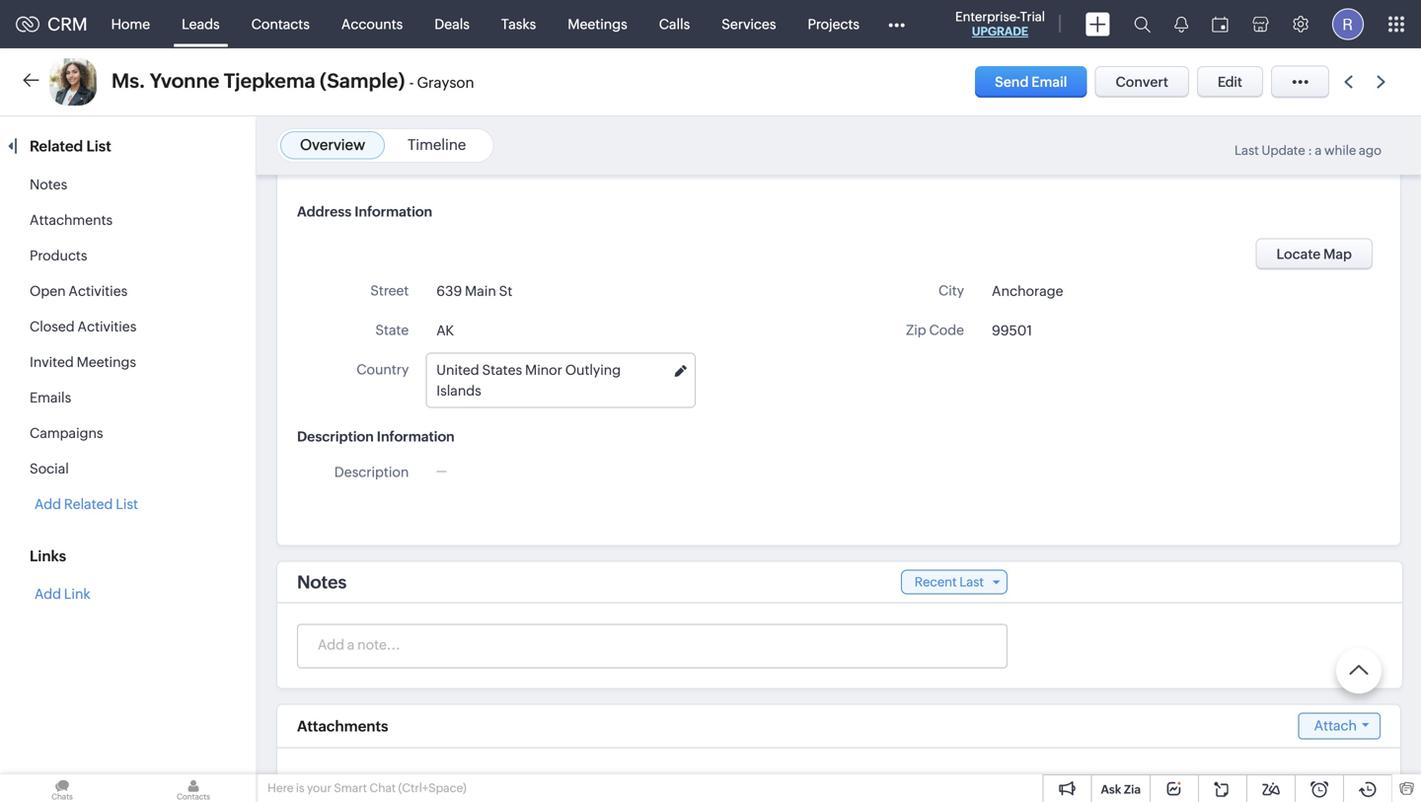 Task type: locate. For each thing, give the bounding box(es) containing it.
united
[[437, 362, 480, 378]]

information right the address
[[355, 204, 433, 220]]

description down description information
[[335, 465, 409, 480]]

country
[[357, 362, 409, 378]]

crm link
[[16, 14, 87, 34]]

recent last
[[915, 575, 985, 590]]

last update : a while ago
[[1235, 143, 1382, 158]]

create menu element
[[1074, 0, 1123, 48]]

1 horizontal spatial notes
[[297, 572, 347, 593]]

campaigns
[[30, 426, 103, 441]]

street
[[371, 283, 409, 299]]

activities
[[69, 283, 128, 299], [78, 319, 137, 335]]

attachments
[[30, 212, 113, 228], [297, 718, 389, 735]]

notes
[[30, 177, 67, 193], [297, 572, 347, 593]]

0 vertical spatial description
[[297, 429, 374, 445]]

invited meetings
[[30, 355, 136, 370]]

1 horizontal spatial attachments
[[297, 718, 389, 735]]

1 vertical spatial notes
[[297, 572, 347, 593]]

open activities link
[[30, 283, 128, 299]]

your
[[307, 782, 332, 795]]

related list
[[30, 138, 115, 155]]

address
[[297, 204, 352, 220]]

0 horizontal spatial meetings
[[77, 355, 136, 370]]

profile image
[[1333, 8, 1365, 40]]

last right recent
[[960, 575, 985, 590]]

related
[[30, 138, 83, 155], [64, 497, 113, 513]]

social link
[[30, 461, 69, 477]]

2 add from the top
[[35, 587, 61, 602]]

calendar image
[[1213, 16, 1229, 32]]

enterprise-trial upgrade
[[956, 9, 1046, 38]]

0 vertical spatial last
[[1235, 143, 1260, 158]]

1 vertical spatial activities
[[78, 319, 137, 335]]

islands
[[437, 383, 482, 399]]

related down "social" 'link'
[[64, 497, 113, 513]]

1 vertical spatial meetings
[[77, 355, 136, 370]]

add related list
[[35, 497, 138, 513]]

projects
[[808, 16, 860, 32]]

recent
[[915, 575, 957, 590]]

add down "social" 'link'
[[35, 497, 61, 513]]

code
[[930, 322, 965, 338]]

meetings left calls link
[[568, 16, 628, 32]]

Other Modules field
[[876, 8, 918, 40]]

tasks link
[[486, 0, 552, 48]]

zip
[[906, 322, 927, 338]]

upgrade
[[973, 25, 1029, 38]]

products
[[30, 248, 87, 264]]

0 horizontal spatial notes
[[30, 177, 67, 193]]

None button
[[1257, 238, 1374, 270]]

contacts image
[[131, 775, 256, 803]]

information down islands
[[377, 429, 455, 445]]

list
[[86, 138, 111, 155], [116, 497, 138, 513]]

0 vertical spatial activities
[[69, 283, 128, 299]]

description
[[297, 429, 374, 445], [335, 465, 409, 480]]

1 vertical spatial information
[[377, 429, 455, 445]]

description for description
[[335, 465, 409, 480]]

0 vertical spatial information
[[355, 204, 433, 220]]

0 vertical spatial notes
[[30, 177, 67, 193]]

1 vertical spatial last
[[960, 575, 985, 590]]

0 horizontal spatial attachments
[[30, 212, 113, 228]]

attachments link
[[30, 212, 113, 228]]

state
[[376, 322, 409, 338]]

home
[[111, 16, 150, 32]]

0 vertical spatial add
[[35, 497, 61, 513]]

information for description information
[[377, 429, 455, 445]]

0 vertical spatial list
[[86, 138, 111, 155]]

last left update
[[1235, 143, 1260, 158]]

last
[[1235, 143, 1260, 158], [960, 575, 985, 590]]

1 vertical spatial attachments
[[297, 718, 389, 735]]

search image
[[1135, 16, 1151, 33]]

signals image
[[1175, 16, 1189, 33]]

ms. yvonne tjepkema (sample) - grayson
[[112, 70, 475, 92]]

meetings down closed activities link
[[77, 355, 136, 370]]

add
[[35, 497, 61, 513], [35, 587, 61, 602]]

while
[[1325, 143, 1357, 158]]

activities up invited meetings
[[78, 319, 137, 335]]

1 add from the top
[[35, 497, 61, 513]]

closed activities
[[30, 319, 137, 335]]

timeline
[[408, 136, 466, 154]]

closed
[[30, 319, 75, 335]]

open activities
[[30, 283, 128, 299]]

home link
[[95, 0, 166, 48]]

closed activities link
[[30, 319, 137, 335]]

open
[[30, 283, 66, 299]]

notes link
[[30, 177, 67, 193]]

1 vertical spatial description
[[335, 465, 409, 480]]

related up notes link
[[30, 138, 83, 155]]

(ctrl+space)
[[398, 782, 467, 795]]

add link
[[35, 587, 91, 602]]

Add a note... field
[[298, 635, 1006, 655]]

1 vertical spatial list
[[116, 497, 138, 513]]

ask zia
[[1102, 784, 1142, 797]]

activities up closed activities link
[[69, 283, 128, 299]]

attachments up products link
[[30, 212, 113, 228]]

0 horizontal spatial last
[[960, 575, 985, 590]]

send email button
[[976, 66, 1088, 98]]

add left link
[[35, 587, 61, 602]]

attachments up smart
[[297, 718, 389, 735]]

1 vertical spatial add
[[35, 587, 61, 602]]

smart
[[334, 782, 367, 795]]

city
[[939, 283, 965, 299]]

overview
[[300, 136, 366, 154]]

description down country on the left
[[297, 429, 374, 445]]

next record image
[[1378, 76, 1390, 88]]

update
[[1262, 143, 1306, 158]]

invited meetings link
[[30, 355, 136, 370]]

chat
[[370, 782, 396, 795]]

1 horizontal spatial meetings
[[568, 16, 628, 32]]

services
[[722, 16, 777, 32]]

add for add link
[[35, 587, 61, 602]]

projects link
[[792, 0, 876, 48]]



Task type: vqa. For each thing, say whether or not it's contained in the screenshot.
Channels "image"
no



Task type: describe. For each thing, give the bounding box(es) containing it.
create menu image
[[1086, 12, 1111, 36]]

convert button
[[1096, 66, 1190, 98]]

contacts link
[[236, 0, 326, 48]]

1 horizontal spatial last
[[1235, 143, 1260, 158]]

accounts link
[[326, 0, 419, 48]]

links
[[30, 548, 66, 565]]

timeline link
[[408, 136, 466, 154]]

emails
[[30, 390, 71, 406]]

deals link
[[419, 0, 486, 48]]

:
[[1309, 143, 1313, 158]]

edit
[[1218, 74, 1243, 90]]

overview link
[[300, 136, 366, 154]]

campaigns link
[[30, 426, 103, 441]]

99501
[[992, 323, 1033, 339]]

zip code
[[906, 322, 965, 338]]

services link
[[706, 0, 792, 48]]

0 vertical spatial meetings
[[568, 16, 628, 32]]

contacts
[[251, 16, 310, 32]]

a
[[1316, 143, 1323, 158]]

ago
[[1360, 143, 1382, 158]]

send
[[996, 74, 1029, 90]]

0 horizontal spatial list
[[86, 138, 111, 155]]

enterprise-
[[956, 9, 1021, 24]]

attach
[[1315, 718, 1358, 734]]

activities for closed activities
[[78, 319, 137, 335]]

zia
[[1125, 784, 1142, 797]]

attach link
[[1299, 713, 1382, 740]]

0 vertical spatial attachments
[[30, 212, 113, 228]]

minor
[[525, 362, 563, 378]]

st
[[499, 283, 513, 299]]

products link
[[30, 248, 87, 264]]

link
[[64, 587, 91, 602]]

tasks
[[502, 16, 536, 32]]

emails link
[[30, 390, 71, 406]]

here
[[268, 782, 294, 795]]

signals element
[[1163, 0, 1201, 48]]

calls
[[659, 16, 690, 32]]

leads
[[182, 16, 220, 32]]

outlying
[[566, 362, 621, 378]]

ms.
[[112, 70, 146, 92]]

meetings link
[[552, 0, 644, 48]]

description information
[[297, 429, 455, 445]]

crm
[[47, 14, 87, 34]]

1 vertical spatial related
[[64, 497, 113, 513]]

convert
[[1116, 74, 1169, 90]]

639 main st
[[437, 283, 513, 299]]

states
[[482, 362, 522, 378]]

ak
[[437, 323, 454, 339]]

yvonne
[[150, 70, 220, 92]]

social
[[30, 461, 69, 477]]

activities for open activities
[[69, 283, 128, 299]]

trial
[[1021, 9, 1046, 24]]

address information
[[297, 204, 433, 220]]

grayson
[[417, 74, 475, 91]]

(sample)
[[320, 70, 405, 92]]

1 horizontal spatial list
[[116, 497, 138, 513]]

edit button
[[1198, 66, 1264, 98]]

anchorage
[[992, 283, 1064, 299]]

information for address information
[[355, 204, 433, 220]]

search element
[[1123, 0, 1163, 48]]

ask
[[1102, 784, 1122, 797]]

accounts
[[342, 16, 403, 32]]

deals
[[435, 16, 470, 32]]

email
[[1032, 74, 1068, 90]]

previous record image
[[1345, 76, 1354, 88]]

tjepkema
[[224, 70, 316, 92]]

invited
[[30, 355, 74, 370]]

add for add related list
[[35, 497, 61, 513]]

leads link
[[166, 0, 236, 48]]

639
[[437, 283, 462, 299]]

logo image
[[16, 16, 39, 32]]

here is your smart chat (ctrl+space)
[[268, 782, 467, 795]]

united states minor outlying islands
[[437, 362, 621, 399]]

profile element
[[1321, 0, 1377, 48]]

is
[[296, 782, 305, 795]]

chats image
[[0, 775, 124, 803]]

-
[[410, 74, 414, 91]]

0 vertical spatial related
[[30, 138, 83, 155]]

description for description information
[[297, 429, 374, 445]]

send email
[[996, 74, 1068, 90]]



